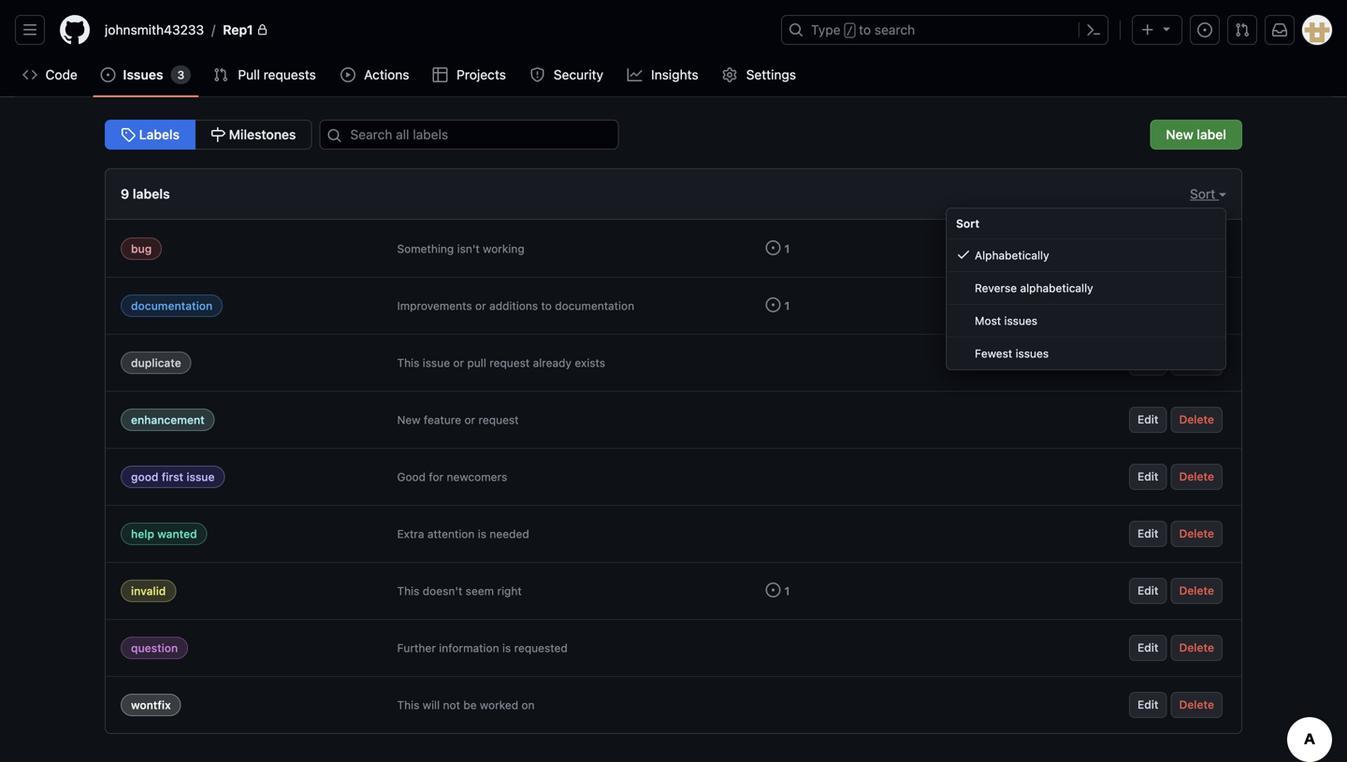 Task type: locate. For each thing, give the bounding box(es) containing it.
graph image
[[627, 67, 642, 82]]

0 vertical spatial this
[[397, 356, 419, 369]]

edit button for this will not be worked on
[[1129, 692, 1167, 718]]

1 horizontal spatial /
[[846, 24, 853, 37]]

5 delete button from the top
[[1171, 521, 1223, 547]]

1 horizontal spatial sort
[[1190, 186, 1219, 202]]

is left requested
[[502, 642, 511, 655]]

delete button
[[1171, 293, 1223, 319], [1171, 350, 1223, 376], [1171, 407, 1223, 433], [1171, 464, 1223, 490], [1171, 521, 1223, 547], [1171, 578, 1223, 604], [1171, 635, 1223, 661], [1171, 692, 1223, 718]]

request right pull
[[489, 356, 530, 369]]

pull
[[467, 356, 486, 369]]

6 edit from the top
[[1137, 584, 1159, 597]]

1 1 from the top
[[784, 242, 790, 255]]

1 vertical spatial is
[[502, 642, 511, 655]]

0 horizontal spatial documentation
[[131, 299, 213, 312]]

sort inside menu
[[956, 217, 979, 230]]

johnsmith43233 link
[[97, 15, 212, 45]]

1 vertical spatial this
[[397, 585, 419, 598]]

this doesn't seem right
[[397, 585, 522, 598]]

this left will
[[397, 699, 419, 712]]

8 edit from the top
[[1137, 698, 1159, 711]]

2 edit from the top
[[1137, 356, 1159, 369]]

documentation up exists
[[555, 299, 634, 312]]

1 horizontal spatial documentation
[[555, 299, 634, 312]]

extra
[[397, 528, 424, 541]]

issues
[[123, 67, 163, 82]]

3 this from the top
[[397, 699, 419, 712]]

rep1 link
[[215, 15, 276, 45]]

0 vertical spatial sort
[[1190, 186, 1219, 202]]

edit
[[1137, 299, 1159, 312], [1137, 356, 1159, 369], [1137, 413, 1159, 426], [1137, 470, 1159, 483], [1137, 527, 1159, 540], [1137, 584, 1159, 597], [1137, 641, 1159, 654], [1137, 698, 1159, 711]]

issue opened image
[[1197, 22, 1212, 37], [766, 297, 781, 312]]

sort
[[1190, 186, 1219, 202], [956, 217, 979, 230]]

1 vertical spatial to
[[541, 299, 552, 312]]

this up new
[[397, 356, 419, 369]]

edit button
[[1129, 293, 1167, 319], [1129, 350, 1167, 376], [1129, 407, 1167, 433], [1129, 464, 1167, 490], [1129, 521, 1167, 547], [1129, 578, 1167, 604], [1129, 635, 1167, 661], [1129, 692, 1167, 718]]

1 horizontal spatial issue opened image
[[1197, 22, 1212, 37]]

4 edit from the top
[[1137, 470, 1159, 483]]

5 delete from the top
[[1179, 527, 1214, 540]]

8 edit button from the top
[[1129, 692, 1167, 718]]

will
[[423, 699, 440, 712]]

alphabetically
[[1020, 282, 1093, 295]]

0 horizontal spatial issue
[[186, 471, 215, 484]]

5 edit button from the top
[[1129, 521, 1167, 547]]

issues right most
[[1004, 314, 1037, 327]]

1 horizontal spatial is
[[502, 642, 511, 655]]

2 this from the top
[[397, 585, 419, 598]]

documentation
[[131, 299, 213, 312], [555, 299, 634, 312]]

enhancement link
[[121, 409, 215, 431]]

0 vertical spatial is
[[478, 528, 486, 541]]

issue right first
[[186, 471, 215, 484]]

0 horizontal spatial to
[[541, 299, 552, 312]]

documentation up duplicate link
[[131, 299, 213, 312]]

or left the additions
[[475, 299, 486, 312]]

menu
[[946, 208, 1226, 370]]

johnsmith43233
[[105, 22, 204, 37]]

/ for type
[[846, 24, 853, 37]]

1 link for improvements or additions to documentation
[[766, 297, 790, 312]]

plus image
[[1140, 22, 1155, 37]]

git pull request image
[[1235, 22, 1250, 37]]

0 horizontal spatial /
[[212, 22, 215, 37]]

is left "needed"
[[478, 528, 486, 541]]

reverse
[[975, 282, 1017, 295]]

2 edit button from the top
[[1129, 350, 1167, 376]]

check image
[[956, 247, 971, 262]]

0 horizontal spatial issue opened image
[[766, 297, 781, 312]]

list
[[97, 15, 770, 45]]

1 for improvements or additions to documentation
[[784, 299, 790, 312]]

extra attention is needed
[[397, 528, 529, 541]]

7 edit from the top
[[1137, 641, 1159, 654]]

2 vertical spatial this
[[397, 699, 419, 712]]

delete for further information is requested
[[1179, 641, 1214, 654]]

delete
[[1179, 299, 1214, 312], [1179, 356, 1214, 369], [1179, 413, 1214, 426], [1179, 470, 1214, 483], [1179, 527, 1214, 540], [1179, 584, 1214, 597], [1179, 641, 1214, 654], [1179, 698, 1214, 711]]

8 delete button from the top
[[1171, 692, 1223, 718]]

issues right fewest
[[1015, 347, 1049, 360]]

4 delete button from the top
[[1171, 464, 1223, 490]]

3 1 from the top
[[784, 585, 790, 598]]

/ left rep1
[[212, 22, 215, 37]]

issues
[[1004, 314, 1037, 327], [1015, 347, 1049, 360]]

1 vertical spatial 1
[[784, 299, 790, 312]]

invalid
[[131, 585, 166, 598]]

0 vertical spatial issues
[[1004, 314, 1037, 327]]

3 edit from the top
[[1137, 413, 1159, 426]]

most issues link
[[947, 305, 1225, 338]]

homepage image
[[60, 15, 90, 45]]

1 link for this doesn't seem right
[[766, 583, 790, 598]]

reverse alphabetically
[[975, 282, 1093, 295]]

1 edit button from the top
[[1129, 293, 1167, 319]]

lock image
[[257, 24, 268, 36]]

delete for new feature or request
[[1179, 413, 1214, 426]]

type / to search
[[811, 22, 915, 37]]

this for this will not be worked on
[[397, 699, 419, 712]]

pull requests
[[238, 67, 316, 82]]

code
[[45, 67, 77, 82]]

1
[[784, 242, 790, 255], [784, 299, 790, 312], [784, 585, 790, 598]]

0 vertical spatial or
[[475, 299, 486, 312]]

3 1 link from the top
[[766, 583, 790, 598]]

type
[[811, 22, 841, 37]]

help wanted link
[[121, 523, 207, 545]]

or right feature
[[464, 413, 475, 427]]

issue
[[423, 356, 450, 369], [186, 471, 215, 484]]

0 vertical spatial 1
[[784, 242, 790, 255]]

4 delete from the top
[[1179, 470, 1214, 483]]

code link
[[15, 61, 85, 89]]

to left search in the top of the page
[[859, 22, 871, 37]]

notifications image
[[1272, 22, 1287, 37]]

1 vertical spatial issue opened image
[[766, 240, 781, 255]]

doesn't
[[423, 585, 462, 598]]

Labels search field
[[319, 120, 619, 150]]

request right feature
[[478, 413, 519, 427]]

0 vertical spatial to
[[859, 22, 871, 37]]

7 edit button from the top
[[1129, 635, 1167, 661]]

0 horizontal spatial is
[[478, 528, 486, 541]]

git pull request image
[[213, 67, 228, 82]]

9
[[121, 186, 129, 202]]

5 edit from the top
[[1137, 527, 1159, 540]]

2 vertical spatial issue opened image
[[766, 583, 781, 598]]

edit for further information is requested
[[1137, 641, 1159, 654]]

list containing johnsmith43233 /
[[97, 15, 770, 45]]

1 link for something isn't working
[[766, 240, 790, 255]]

7 delete from the top
[[1179, 641, 1214, 654]]

this issue or pull request already exists
[[397, 356, 605, 369]]

enhancement
[[131, 413, 205, 427]]

Search all labels text field
[[319, 120, 619, 150]]

isn't
[[457, 242, 480, 255]]

/
[[212, 22, 215, 37], [846, 24, 853, 37]]

delete button for this issue or pull request already exists
[[1171, 350, 1223, 376]]

3 delete button from the top
[[1171, 407, 1223, 433]]

requests
[[263, 67, 316, 82]]

2 1 link from the top
[[766, 297, 790, 312]]

insights link
[[620, 61, 707, 89]]

settings link
[[715, 61, 805, 89]]

2 vertical spatial or
[[464, 413, 475, 427]]

first
[[162, 471, 183, 484]]

newcomers
[[447, 471, 507, 484]]

1 horizontal spatial to
[[859, 22, 871, 37]]

1 for this doesn't seem right
[[784, 585, 790, 598]]

this for this issue or pull request already exists
[[397, 356, 419, 369]]

documentation link
[[121, 295, 223, 317]]

issue left pull
[[423, 356, 450, 369]]

is for requested
[[502, 642, 511, 655]]

this for this doesn't seem right
[[397, 585, 419, 598]]

0 vertical spatial issue
[[423, 356, 450, 369]]

/ inside type / to search
[[846, 24, 853, 37]]

1 vertical spatial issues
[[1015, 347, 1049, 360]]

is
[[478, 528, 486, 541], [502, 642, 511, 655]]

3 delete from the top
[[1179, 413, 1214, 426]]

1 vertical spatial 1 link
[[766, 297, 790, 312]]

3 edit button from the top
[[1129, 407, 1167, 433]]

further information is requested
[[397, 642, 568, 655]]

4 edit button from the top
[[1129, 464, 1167, 490]]

1 link
[[766, 240, 790, 255], [766, 297, 790, 312], [766, 583, 790, 598]]

0 horizontal spatial sort
[[956, 217, 979, 230]]

or left pull
[[453, 356, 464, 369]]

1 vertical spatial sort
[[956, 217, 979, 230]]

0 vertical spatial issue opened image
[[100, 67, 115, 82]]

2 vertical spatial 1 link
[[766, 583, 790, 598]]

1 vertical spatial issue
[[186, 471, 215, 484]]

6 edit button from the top
[[1129, 578, 1167, 604]]

labels
[[133, 186, 170, 202]]

2 delete from the top
[[1179, 356, 1214, 369]]

/ inside the 'johnsmith43233 /'
[[212, 22, 215, 37]]

right
[[497, 585, 522, 598]]

edit for good for newcomers
[[1137, 470, 1159, 483]]

8 delete from the top
[[1179, 698, 1214, 711]]

to
[[859, 22, 871, 37], [541, 299, 552, 312]]

already
[[533, 356, 572, 369]]

most
[[975, 314, 1001, 327]]

menu containing sort
[[946, 208, 1226, 370]]

None search field
[[312, 120, 641, 150]]

issue opened image
[[100, 67, 115, 82], [766, 240, 781, 255], [766, 583, 781, 598]]

new feature or request
[[397, 413, 519, 427]]

table image
[[433, 67, 448, 82]]

issue opened image for this doesn't seem right
[[766, 583, 781, 598]]

search
[[874, 22, 915, 37]]

2 delete button from the top
[[1171, 350, 1223, 376]]

delete for this issue or pull request already exists
[[1179, 356, 1214, 369]]

seem
[[466, 585, 494, 598]]

1 1 link from the top
[[766, 240, 790, 255]]

this
[[397, 356, 419, 369], [397, 585, 419, 598], [397, 699, 419, 712]]

7 delete button from the top
[[1171, 635, 1223, 661]]

0 vertical spatial 1 link
[[766, 240, 790, 255]]

2 vertical spatial 1
[[784, 585, 790, 598]]

/ right 'type'
[[846, 24, 853, 37]]

for
[[429, 471, 444, 484]]

2 1 from the top
[[784, 299, 790, 312]]

reverse alphabetically link
[[947, 272, 1225, 305]]

0 vertical spatial issue opened image
[[1197, 22, 1212, 37]]

request
[[489, 356, 530, 369], [478, 413, 519, 427]]

this left doesn't
[[397, 585, 419, 598]]

1 this from the top
[[397, 356, 419, 369]]

edit button for further information is requested
[[1129, 635, 1167, 661]]

insights
[[651, 67, 698, 82]]

1 vertical spatial or
[[453, 356, 464, 369]]

to right the additions
[[541, 299, 552, 312]]



Task type: describe. For each thing, give the bounding box(es) containing it.
1 delete button from the top
[[1171, 293, 1223, 319]]

delete button for new feature or request
[[1171, 407, 1223, 433]]

fewest issues
[[975, 347, 1049, 360]]

information
[[439, 642, 499, 655]]

actions link
[[333, 61, 418, 89]]

or for request
[[464, 413, 475, 427]]

attention
[[427, 528, 475, 541]]

search image
[[327, 128, 342, 143]]

code image
[[22, 67, 37, 82]]

edit for new feature or request
[[1137, 413, 1159, 426]]

needed
[[490, 528, 529, 541]]

1 vertical spatial issue opened image
[[766, 297, 781, 312]]

good
[[131, 471, 159, 484]]

pull requests link
[[206, 61, 325, 89]]

issue element
[[105, 120, 312, 150]]

edit button for this issue or pull request already exists
[[1129, 350, 1167, 376]]

triangle down image
[[1159, 21, 1174, 36]]

most issues
[[975, 314, 1037, 327]]

duplicate link
[[121, 352, 191, 374]]

duplicate
[[131, 356, 181, 369]]

requested
[[514, 642, 568, 655]]

edit button for extra attention is needed
[[1129, 521, 1167, 547]]

projects link
[[425, 61, 515, 89]]

worked
[[480, 699, 518, 712]]

invalid link
[[121, 580, 176, 602]]

tag image
[[121, 127, 136, 142]]

1 edit from the top
[[1137, 299, 1159, 312]]

good for newcomers
[[397, 471, 507, 484]]

delete for extra attention is needed
[[1179, 527, 1214, 540]]

on
[[521, 699, 535, 712]]

edit button for good for newcomers
[[1129, 464, 1167, 490]]

or for pull
[[453, 356, 464, 369]]

1 documentation from the left
[[131, 299, 213, 312]]

good first issue link
[[121, 466, 225, 488]]

milestone image
[[210, 127, 225, 142]]

1 delete from the top
[[1179, 299, 1214, 312]]

shield image
[[530, 67, 545, 82]]

something isn't working
[[397, 242, 524, 255]]

security
[[554, 67, 603, 82]]

edit button for new feature or request
[[1129, 407, 1167, 433]]

delete for this will not be worked on
[[1179, 698, 1214, 711]]

alphabetically
[[975, 249, 1049, 262]]

help wanted
[[131, 528, 197, 541]]

alphabetically link
[[947, 239, 1225, 272]]

2 documentation from the left
[[555, 299, 634, 312]]

improvements
[[397, 299, 472, 312]]

wontfix
[[131, 699, 171, 712]]

delete button for further information is requested
[[1171, 635, 1223, 661]]

issues for most issues
[[1004, 314, 1037, 327]]

additions
[[489, 299, 538, 312]]

9 labels
[[121, 186, 170, 202]]

edit for extra attention is needed
[[1137, 527, 1159, 540]]

edit for this issue or pull request already exists
[[1137, 356, 1159, 369]]

working
[[483, 242, 524, 255]]

edit for this will not be worked on
[[1137, 698, 1159, 711]]

projects
[[457, 67, 506, 82]]

6 delete button from the top
[[1171, 578, 1223, 604]]

1 vertical spatial request
[[478, 413, 519, 427]]

question
[[131, 642, 178, 655]]

exists
[[575, 356, 605, 369]]

settings
[[746, 67, 796, 82]]

improvements or additions to documentation
[[397, 299, 634, 312]]

0 vertical spatial request
[[489, 356, 530, 369]]

pull
[[238, 67, 260, 82]]

command palette image
[[1086, 22, 1101, 37]]

milestones link
[[195, 120, 312, 150]]

1 horizontal spatial issue
[[423, 356, 450, 369]]

this will not be worked on
[[397, 699, 535, 712]]

new
[[397, 413, 421, 427]]

delete button for this will not be worked on
[[1171, 692, 1223, 718]]

something
[[397, 242, 454, 255]]

bug
[[131, 242, 152, 255]]

1 for something isn't working
[[784, 242, 790, 255]]

fewest issues link
[[947, 338, 1225, 369]]

wanted
[[157, 528, 197, 541]]

delete button for extra attention is needed
[[1171, 521, 1223, 547]]

good first issue
[[131, 471, 215, 484]]

play image
[[340, 67, 355, 82]]

issues for fewest issues
[[1015, 347, 1049, 360]]

/ for johnsmith43233
[[212, 22, 215, 37]]

bug link
[[121, 238, 162, 260]]

actions
[[364, 67, 409, 82]]

be
[[463, 699, 477, 712]]

rep1
[[223, 22, 253, 37]]

is for needed
[[478, 528, 486, 541]]

fewest
[[975, 347, 1012, 360]]

3
[[177, 68, 184, 81]]

johnsmith43233 /
[[105, 22, 215, 37]]

milestones
[[225, 127, 296, 142]]

question link
[[121, 637, 188, 659]]

good
[[397, 471, 426, 484]]

further
[[397, 642, 436, 655]]

security link
[[522, 61, 612, 89]]

feature
[[424, 413, 461, 427]]

gear image
[[722, 67, 737, 82]]

6 delete from the top
[[1179, 584, 1214, 597]]

not
[[443, 699, 460, 712]]

help
[[131, 528, 154, 541]]

delete for good for newcomers
[[1179, 470, 1214, 483]]

sort inside sort popup button
[[1190, 186, 1219, 202]]

delete button for good for newcomers
[[1171, 464, 1223, 490]]

sort button
[[1190, 184, 1226, 204]]

wontfix link
[[121, 694, 181, 717]]

issue opened image for something isn't working
[[766, 240, 781, 255]]



Task type: vqa. For each thing, say whether or not it's contained in the screenshot.


